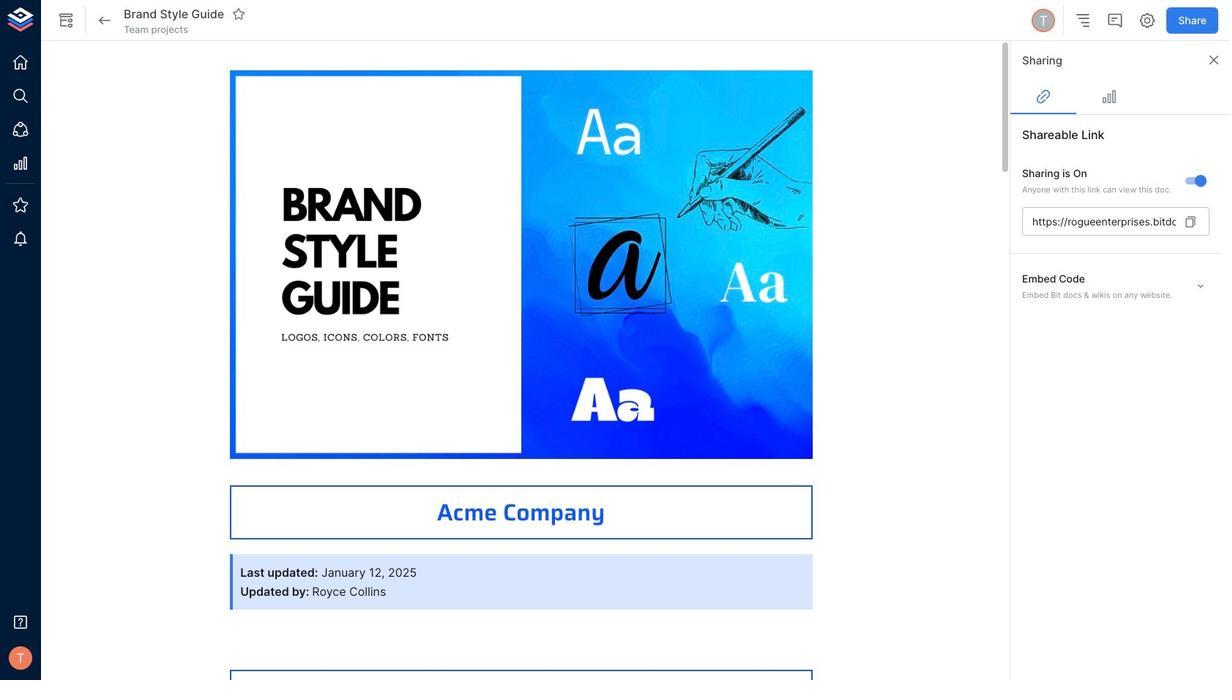 Task type: locate. For each thing, give the bounding box(es) containing it.
go back image
[[96, 12, 114, 29]]

show wiki image
[[57, 12, 75, 29]]

None text field
[[1022, 207, 1176, 236]]

tab list
[[1011, 79, 1230, 114]]



Task type: describe. For each thing, give the bounding box(es) containing it.
settings image
[[1139, 12, 1157, 29]]

favorite image
[[232, 7, 246, 20]]

comments image
[[1107, 12, 1124, 29]]

table of contents image
[[1075, 12, 1092, 29]]



Task type: vqa. For each thing, say whether or not it's contained in the screenshot.
Settings image
yes



